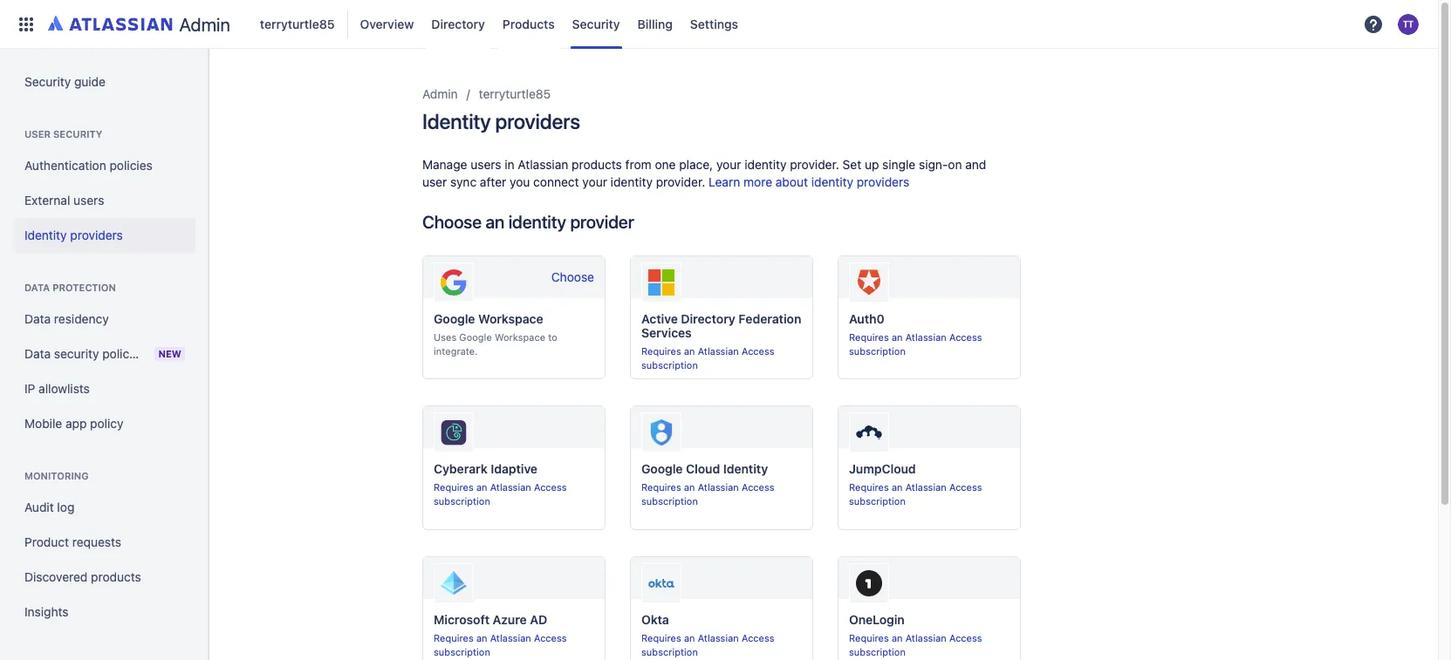 Task type: vqa. For each thing, say whether or not it's contained in the screenshot.
the 'organization'
no



Task type: describe. For each thing, give the bounding box(es) containing it.
manage users in atlassian products from one place, your identity provider. set up single sign-on and user sync after you connect your identity provider.
[[422, 157, 987, 189]]

choose for choose an identity provider
[[422, 212, 482, 232]]

atlassian inside the cyberark idaptive requires an atlassian access subscription
[[490, 482, 531, 494]]

azure
[[493, 613, 527, 627]]

after
[[480, 175, 507, 189]]

cloud
[[686, 462, 720, 477]]

requires an atlassian access subscription button for auth0
[[849, 331, 1010, 358]]

one
[[655, 157, 676, 172]]

1 vertical spatial terryturtle85
[[479, 86, 551, 101]]

google for google workspace
[[434, 312, 475, 326]]

subscription inside microsoft azure ad requires an atlassian access subscription
[[434, 646, 490, 658]]

billing link
[[632, 10, 678, 38]]

directory link
[[426, 10, 490, 38]]

global navigation element
[[10, 0, 1358, 48]]

1 vertical spatial your
[[583, 175, 607, 189]]

microsoft azure ad requires an atlassian access subscription
[[434, 613, 567, 658]]

ad
[[530, 613, 547, 627]]

user
[[422, 175, 447, 189]]

security for security guide
[[24, 74, 71, 89]]

security for data
[[54, 347, 99, 361]]

google for google cloud identity
[[642, 462, 683, 477]]

requires inside microsoft azure ad requires an atlassian access subscription
[[434, 633, 474, 644]]

okta
[[642, 613, 669, 627]]

product requests link
[[14, 525, 196, 560]]

active directory federation services requires an atlassian access subscription
[[642, 312, 802, 371]]

audit
[[24, 500, 54, 515]]

external
[[24, 193, 70, 208]]

security guide link
[[14, 65, 196, 100]]

overview
[[360, 16, 414, 31]]

protection
[[52, 282, 116, 293]]

learn
[[709, 175, 740, 189]]

discovered products link
[[14, 560, 196, 595]]

1 horizontal spatial admin link
[[422, 84, 458, 105]]

authentication policies link
[[14, 148, 196, 183]]

an inside "google cloud identity requires an atlassian access subscription"
[[684, 482, 695, 494]]

cyberark idaptive requires an atlassian access subscription
[[434, 462, 567, 507]]

requires an atlassian access subscription button for active
[[642, 345, 802, 372]]

auth0
[[849, 312, 885, 326]]

allowlists
[[39, 381, 90, 396]]

toggle navigation image
[[192, 70, 230, 105]]

more
[[744, 175, 773, 189]]

manage
[[422, 157, 467, 172]]

idaptive
[[491, 462, 538, 477]]

okta requires an atlassian access subscription
[[642, 613, 775, 658]]

atlassian inside active directory federation services requires an atlassian access subscription
[[698, 346, 739, 357]]

requires inside the cyberark idaptive requires an atlassian access subscription
[[434, 482, 474, 494]]

admin banner
[[0, 0, 1438, 49]]

products link
[[497, 10, 560, 38]]

1 horizontal spatial admin
[[422, 86, 458, 101]]

data for data security policies
[[24, 347, 51, 361]]

and
[[966, 157, 987, 172]]

requires inside active directory federation services requires an atlassian access subscription
[[642, 346, 681, 357]]

choose for choose
[[551, 270, 594, 285]]

insights link
[[14, 595, 196, 630]]

access inside auth0 requires an atlassian access subscription
[[950, 332, 982, 343]]

ip allowlists
[[24, 381, 90, 396]]

overview link
[[355, 10, 419, 38]]

learn more about identity providers link
[[709, 175, 910, 189]]

in
[[505, 157, 515, 172]]

data residency
[[24, 312, 109, 326]]

identity up more
[[745, 157, 787, 172]]

sync
[[450, 175, 477, 189]]

account image
[[1398, 14, 1419, 34]]

integrate.
[[434, 345, 478, 357]]

requires inside 'onelogin requires an atlassian access subscription'
[[849, 633, 889, 644]]

ip allowlists link
[[14, 372, 196, 407]]

atlassian inside the okta requires an atlassian access subscription
[[698, 633, 739, 644]]

atlassian inside manage users in atlassian products from one place, your identity provider. set up single sign-on and user sync after you connect your identity provider.
[[518, 157, 569, 172]]

0 vertical spatial policies
[[110, 158, 153, 173]]

insights
[[24, 605, 69, 620]]

monitoring
[[24, 470, 89, 482]]

subscription inside "google cloud identity requires an atlassian access subscription"
[[642, 496, 698, 507]]

guide
[[74, 74, 106, 89]]

app
[[65, 416, 87, 431]]

subscription inside auth0 requires an atlassian access subscription
[[849, 345, 906, 357]]

subscription inside the okta requires an atlassian access subscription
[[642, 646, 698, 658]]

terryturtle85 inside global navigation element
[[260, 16, 335, 31]]

identity down you
[[509, 212, 566, 232]]

0 horizontal spatial identity providers
[[24, 228, 123, 243]]

appswitcher icon image
[[16, 14, 37, 34]]

data security policies
[[24, 347, 145, 361]]

users for manage
[[471, 157, 502, 172]]

an inside jumpcloud requires an atlassian access subscription
[[892, 482, 903, 494]]

requires inside auth0 requires an atlassian access subscription
[[849, 332, 889, 343]]

1 horizontal spatial providers
[[495, 109, 580, 134]]

external users
[[24, 193, 104, 208]]

security for user
[[53, 128, 102, 140]]

security for security
[[572, 16, 620, 31]]

mobile app policy
[[24, 416, 124, 431]]

place,
[[679, 157, 713, 172]]

auth0 requires an atlassian access subscription
[[849, 312, 982, 357]]

directory inside global navigation element
[[432, 16, 485, 31]]

access inside "google cloud identity requires an atlassian access subscription"
[[742, 482, 775, 494]]

access inside 'onelogin requires an atlassian access subscription'
[[950, 633, 982, 644]]

learn more about identity providers
[[709, 175, 910, 189]]

admin link inside global navigation element
[[42, 10, 237, 38]]

mobile
[[24, 416, 62, 431]]

access inside active directory federation services requires an atlassian access subscription
[[742, 346, 775, 357]]

requests
[[72, 535, 121, 550]]

identity down from
[[611, 175, 653, 189]]

data residency link
[[14, 302, 196, 337]]

google workspace uses google workspace to integrate.
[[434, 312, 557, 357]]

products inside manage users in atlassian products from one place, your identity provider. set up single sign-on and user sync after you connect your identity provider.
[[572, 157, 622, 172]]

0 horizontal spatial terryturtle85 link
[[255, 10, 340, 38]]

product requests
[[24, 535, 121, 550]]

identity providers link
[[14, 218, 196, 253]]

active
[[642, 312, 678, 326]]

requires an atlassian access subscription button for onelogin
[[849, 632, 1010, 659]]

cyberark
[[434, 462, 488, 477]]

you
[[510, 175, 530, 189]]

provider
[[570, 212, 634, 232]]



Task type: locate. For each thing, give the bounding box(es) containing it.
users up after
[[471, 157, 502, 172]]

mobile app policy link
[[14, 407, 196, 442]]

products left from
[[572, 157, 622, 172]]

your up 'learn'
[[717, 157, 741, 172]]

onelogin
[[849, 613, 905, 627]]

google inside "google cloud identity requires an atlassian access subscription"
[[642, 462, 683, 477]]

connect
[[533, 175, 579, 189]]

requires an atlassian access subscription button down 'auth0'
[[849, 331, 1010, 358]]

0 horizontal spatial directory
[[432, 16, 485, 31]]

access inside jumpcloud requires an atlassian access subscription
[[950, 482, 982, 494]]

audit log link
[[14, 491, 196, 525]]

choose down provider
[[551, 270, 594, 285]]

2 vertical spatial providers
[[70, 228, 123, 243]]

3 data from the top
[[24, 347, 51, 361]]

0 vertical spatial providers
[[495, 109, 580, 134]]

2 vertical spatial data
[[24, 347, 51, 361]]

1 horizontal spatial your
[[717, 157, 741, 172]]

access inside the cyberark idaptive requires an atlassian access subscription
[[534, 482, 567, 494]]

sign-
[[919, 157, 948, 172]]

requires an atlassian access subscription button down cloud
[[642, 481, 802, 509]]

on
[[948, 157, 962, 172]]

your
[[717, 157, 741, 172], [583, 175, 607, 189]]

0 horizontal spatial provider.
[[656, 175, 706, 189]]

security inside global navigation element
[[572, 16, 620, 31]]

microsoft
[[434, 613, 490, 627]]

subscription inside 'onelogin requires an atlassian access subscription'
[[849, 646, 906, 658]]

requires an atlassian access subscription button down onelogin
[[849, 632, 1010, 659]]

an inside active directory federation services requires an atlassian access subscription
[[684, 346, 695, 357]]

subscription
[[849, 345, 906, 357], [642, 359, 698, 371], [434, 496, 490, 507], [642, 496, 698, 507], [849, 496, 906, 507], [434, 646, 490, 658], [642, 646, 698, 658], [849, 646, 906, 658]]

atlassian inside jumpcloud requires an atlassian access subscription
[[906, 482, 947, 494]]

1 vertical spatial workspace
[[495, 332, 546, 343]]

identity right cloud
[[723, 462, 768, 477]]

provider. up learn more about identity providers link
[[790, 157, 840, 172]]

requires an atlassian access subscription button down "jumpcloud"
[[849, 481, 1010, 509]]

requires an atlassian access subscription button for okta
[[642, 632, 802, 659]]

an inside microsoft azure ad requires an atlassian access subscription
[[476, 633, 488, 644]]

requires an atlassian access subscription button for jumpcloud
[[849, 481, 1010, 509]]

0 horizontal spatial providers
[[70, 228, 123, 243]]

access inside the okta requires an atlassian access subscription
[[742, 633, 775, 644]]

identity providers down 'external users'
[[24, 228, 123, 243]]

providers down "up"
[[857, 175, 910, 189]]

2 data from the top
[[24, 312, 51, 326]]

requires inside jumpcloud requires an atlassian access subscription
[[849, 482, 889, 494]]

0 horizontal spatial admin link
[[42, 10, 237, 38]]

an inside auth0 requires an atlassian access subscription
[[892, 332, 903, 343]]

data protection
[[24, 282, 116, 293]]

1 horizontal spatial terryturtle85
[[479, 86, 551, 101]]

0 horizontal spatial security
[[24, 74, 71, 89]]

1 vertical spatial directory
[[681, 312, 736, 326]]

1 security from the top
[[53, 128, 102, 140]]

subscription inside jumpcloud requires an atlassian access subscription
[[849, 496, 906, 507]]

an inside the okta requires an atlassian access subscription
[[684, 633, 695, 644]]

ip
[[24, 381, 35, 396]]

security guide
[[24, 74, 106, 89]]

choose down sync
[[422, 212, 482, 232]]

requires inside "google cloud identity requires an atlassian access subscription"
[[642, 482, 681, 494]]

jumpcloud
[[849, 462, 916, 477]]

choose button
[[541, 264, 605, 292]]

subscription inside active directory federation services requires an atlassian access subscription
[[642, 359, 698, 371]]

1 vertical spatial identity providers
[[24, 228, 123, 243]]

products inside the discovered products link
[[91, 570, 141, 585]]

1 horizontal spatial security
[[572, 16, 620, 31]]

2 horizontal spatial providers
[[857, 175, 910, 189]]

2 vertical spatial google
[[642, 462, 683, 477]]

an inside 'onelogin requires an atlassian access subscription'
[[892, 633, 903, 644]]

providers up in
[[495, 109, 580, 134]]

user security
[[24, 128, 102, 140]]

atlassian inside microsoft azure ad requires an atlassian access subscription
[[490, 633, 531, 644]]

directory inside active directory federation services requires an atlassian access subscription
[[681, 312, 736, 326]]

0 vertical spatial identity providers
[[422, 109, 580, 134]]

security up 'authentication policies'
[[53, 128, 102, 140]]

subscription down the microsoft
[[434, 646, 490, 658]]

identity inside "google cloud identity requires an atlassian access subscription"
[[723, 462, 768, 477]]

0 vertical spatial admin link
[[42, 10, 237, 38]]

admin link up manage
[[422, 84, 458, 105]]

security down residency at the left top of page
[[54, 347, 99, 361]]

admin link up security guide link at the top left of the page
[[42, 10, 237, 38]]

0 horizontal spatial users
[[73, 193, 104, 208]]

set
[[843, 157, 862, 172]]

identity down set
[[812, 175, 854, 189]]

admin up toggle navigation image
[[179, 14, 230, 34]]

terryturtle85
[[260, 16, 335, 31], [479, 86, 551, 101]]

authentication policies
[[24, 158, 153, 173]]

1 vertical spatial admin
[[422, 86, 458, 101]]

atlassian
[[518, 157, 569, 172], [906, 332, 947, 343], [698, 346, 739, 357], [490, 482, 531, 494], [698, 482, 739, 494], [906, 482, 947, 494], [490, 633, 531, 644], [698, 633, 739, 644], [906, 633, 947, 644]]

subscription down onelogin
[[849, 646, 906, 658]]

atlassian inside 'onelogin requires an atlassian access subscription'
[[906, 633, 947, 644]]

directory left "products" at the top left
[[432, 16, 485, 31]]

1 horizontal spatial users
[[471, 157, 502, 172]]

identity down external
[[24, 228, 67, 243]]

product
[[24, 535, 69, 550]]

single
[[883, 157, 916, 172]]

1 horizontal spatial choose
[[551, 270, 594, 285]]

requires an atlassian access subscription button down azure at left bottom
[[434, 632, 594, 659]]

access inside microsoft azure ad requires an atlassian access subscription
[[534, 633, 567, 644]]

0 vertical spatial your
[[717, 157, 741, 172]]

an inside the cyberark idaptive requires an atlassian access subscription
[[476, 482, 488, 494]]

directory right active
[[681, 312, 736, 326]]

data up ip
[[24, 347, 51, 361]]

requires an atlassian access subscription button down okta
[[642, 632, 802, 659]]

1 vertical spatial terryturtle85 link
[[479, 84, 551, 105]]

data for data residency
[[24, 312, 51, 326]]

1 horizontal spatial directory
[[681, 312, 736, 326]]

2 vertical spatial identity
[[723, 462, 768, 477]]

data for data protection
[[24, 282, 50, 293]]

google up integrate.
[[459, 332, 492, 343]]

discovered
[[24, 570, 88, 585]]

workspace
[[478, 312, 543, 326], [495, 332, 546, 343]]

1 vertical spatial users
[[73, 193, 104, 208]]

1 horizontal spatial identity
[[422, 109, 491, 134]]

atlassian inside "google cloud identity requires an atlassian access subscription"
[[698, 482, 739, 494]]

1 data from the top
[[24, 282, 50, 293]]

help icon image
[[1363, 14, 1384, 34]]

requires an atlassian access subscription button down services
[[642, 345, 802, 372]]

1 vertical spatial providers
[[857, 175, 910, 189]]

discovered products
[[24, 570, 141, 585]]

security
[[572, 16, 620, 31], [24, 74, 71, 89]]

users
[[471, 157, 502, 172], [73, 193, 104, 208]]

google cloud identity requires an atlassian access subscription
[[642, 462, 775, 507]]

1 horizontal spatial products
[[572, 157, 622, 172]]

choose
[[422, 212, 482, 232], [551, 270, 594, 285]]

user
[[24, 128, 51, 140]]

0 horizontal spatial identity
[[24, 228, 67, 243]]

0 horizontal spatial terryturtle85
[[260, 16, 335, 31]]

1 vertical spatial provider.
[[656, 175, 706, 189]]

onelogin requires an atlassian access subscription
[[849, 613, 982, 658]]

0 vertical spatial choose
[[422, 212, 482, 232]]

requires an atlassian access subscription button for cyberark
[[434, 481, 594, 509]]

policies down data residency link
[[102, 347, 145, 361]]

settings
[[690, 16, 738, 31]]

subscription down services
[[642, 359, 698, 371]]

2 security from the top
[[54, 347, 99, 361]]

your right connect
[[583, 175, 607, 189]]

to
[[548, 332, 557, 343]]

subscription down okta
[[642, 646, 698, 658]]

policies
[[110, 158, 153, 173], [102, 347, 145, 361]]

0 vertical spatial terryturtle85
[[260, 16, 335, 31]]

jumpcloud requires an atlassian access subscription
[[849, 462, 982, 507]]

0 horizontal spatial admin
[[179, 14, 230, 34]]

provider. down one
[[656, 175, 706, 189]]

0 vertical spatial products
[[572, 157, 622, 172]]

up
[[865, 157, 879, 172]]

0 vertical spatial provider.
[[790, 157, 840, 172]]

directory
[[432, 16, 485, 31], [681, 312, 736, 326]]

workspace down choose button
[[478, 312, 543, 326]]

requires an atlassian access subscription button for microsoft
[[434, 632, 594, 659]]

security left billing
[[572, 16, 620, 31]]

1 vertical spatial security
[[24, 74, 71, 89]]

subscription down cyberark
[[434, 496, 490, 507]]

google left cloud
[[642, 462, 683, 477]]

1 vertical spatial choose
[[551, 270, 594, 285]]

products
[[572, 157, 622, 172], [91, 570, 141, 585]]

identity inside identity providers link
[[24, 228, 67, 243]]

0 vertical spatial workspace
[[478, 312, 543, 326]]

admin up manage
[[422, 86, 458, 101]]

0 vertical spatial admin
[[179, 14, 230, 34]]

0 horizontal spatial products
[[91, 570, 141, 585]]

providers down external users link
[[70, 228, 123, 243]]

choose an identity provider
[[422, 212, 634, 232]]

uses
[[434, 332, 457, 343]]

security left guide
[[24, 74, 71, 89]]

admin link
[[42, 10, 237, 38], [422, 84, 458, 105]]

data left residency at the left top of page
[[24, 312, 51, 326]]

1 vertical spatial admin link
[[422, 84, 458, 105]]

security
[[53, 128, 102, 140], [54, 347, 99, 361]]

identity up manage
[[422, 109, 491, 134]]

products
[[503, 16, 555, 31]]

0 horizontal spatial choose
[[422, 212, 482, 232]]

users down 'authentication policies'
[[73, 193, 104, 208]]

users inside manage users in atlassian products from one place, your identity provider. set up single sign-on and user sync after you connect your identity provider.
[[471, 157, 502, 172]]

subscription inside the cyberark idaptive requires an atlassian access subscription
[[434, 496, 490, 507]]

subscription down 'auth0'
[[849, 345, 906, 357]]

requires an atlassian access subscription button
[[849, 331, 1010, 358], [642, 345, 802, 372], [434, 481, 594, 509], [642, 481, 802, 509], [849, 481, 1010, 509], [434, 632, 594, 659], [642, 632, 802, 659], [849, 632, 1010, 659]]

google up uses at the left bottom of page
[[434, 312, 475, 326]]

atlassian image
[[48, 12, 172, 33], [48, 12, 172, 33]]

services
[[642, 326, 692, 340]]

1 vertical spatial policies
[[102, 347, 145, 361]]

2 horizontal spatial identity
[[723, 462, 768, 477]]

an
[[486, 212, 505, 232], [892, 332, 903, 343], [684, 346, 695, 357], [476, 482, 488, 494], [684, 482, 695, 494], [892, 482, 903, 494], [476, 633, 488, 644], [684, 633, 695, 644], [892, 633, 903, 644]]

about
[[776, 175, 808, 189]]

1 vertical spatial identity
[[24, 228, 67, 243]]

subscription down cloud
[[642, 496, 698, 507]]

0 vertical spatial security
[[53, 128, 102, 140]]

residency
[[54, 312, 109, 326]]

from
[[626, 157, 652, 172]]

users for external
[[73, 193, 104, 208]]

authentication
[[24, 158, 106, 173]]

terryturtle85 link
[[255, 10, 340, 38], [479, 84, 551, 105]]

0 vertical spatial security
[[572, 16, 620, 31]]

0 vertical spatial identity
[[422, 109, 491, 134]]

0 vertical spatial directory
[[432, 16, 485, 31]]

1 horizontal spatial identity providers
[[422, 109, 580, 134]]

products down the product requests link
[[91, 570, 141, 585]]

1 horizontal spatial terryturtle85 link
[[479, 84, 551, 105]]

1 vertical spatial data
[[24, 312, 51, 326]]

admin inside global navigation element
[[179, 14, 230, 34]]

1 vertical spatial security
[[54, 347, 99, 361]]

workspace left to
[[495, 332, 546, 343]]

1 vertical spatial google
[[459, 332, 492, 343]]

0 vertical spatial google
[[434, 312, 475, 326]]

access
[[950, 332, 982, 343], [742, 346, 775, 357], [534, 482, 567, 494], [742, 482, 775, 494], [950, 482, 982, 494], [534, 633, 567, 644], [742, 633, 775, 644], [950, 633, 982, 644]]

policy
[[90, 416, 124, 431]]

data
[[24, 282, 50, 293], [24, 312, 51, 326], [24, 347, 51, 361]]

requires inside the okta requires an atlassian access subscription
[[642, 633, 681, 644]]

0 vertical spatial data
[[24, 282, 50, 293]]

external users link
[[14, 183, 196, 218]]

billing
[[638, 16, 673, 31]]

requires an atlassian access subscription button down 'idaptive'
[[434, 481, 594, 509]]

1 horizontal spatial provider.
[[790, 157, 840, 172]]

settings link
[[685, 10, 744, 38]]

atlassian inside auth0 requires an atlassian access subscription
[[906, 332, 947, 343]]

log
[[57, 500, 74, 515]]

0 horizontal spatial your
[[583, 175, 607, 189]]

security link
[[567, 10, 626, 38]]

policies up external users link
[[110, 158, 153, 173]]

federation
[[739, 312, 802, 326]]

0 vertical spatial terryturtle85 link
[[255, 10, 340, 38]]

choose inside button
[[551, 270, 594, 285]]

new
[[158, 348, 182, 360]]

provider.
[[790, 157, 840, 172], [656, 175, 706, 189]]

admin
[[179, 14, 230, 34], [422, 86, 458, 101]]

1 vertical spatial products
[[91, 570, 141, 585]]

providers
[[495, 109, 580, 134], [857, 175, 910, 189], [70, 228, 123, 243]]

identity providers up in
[[422, 109, 580, 134]]

data up the data residency
[[24, 282, 50, 293]]

0 vertical spatial users
[[471, 157, 502, 172]]

identity
[[745, 157, 787, 172], [611, 175, 653, 189], [812, 175, 854, 189], [509, 212, 566, 232]]

requires an atlassian access subscription button for google
[[642, 481, 802, 509]]

requires
[[849, 332, 889, 343], [642, 346, 681, 357], [434, 482, 474, 494], [642, 482, 681, 494], [849, 482, 889, 494], [434, 633, 474, 644], [642, 633, 681, 644], [849, 633, 889, 644]]

subscription down "jumpcloud"
[[849, 496, 906, 507]]

audit log
[[24, 500, 74, 515]]



